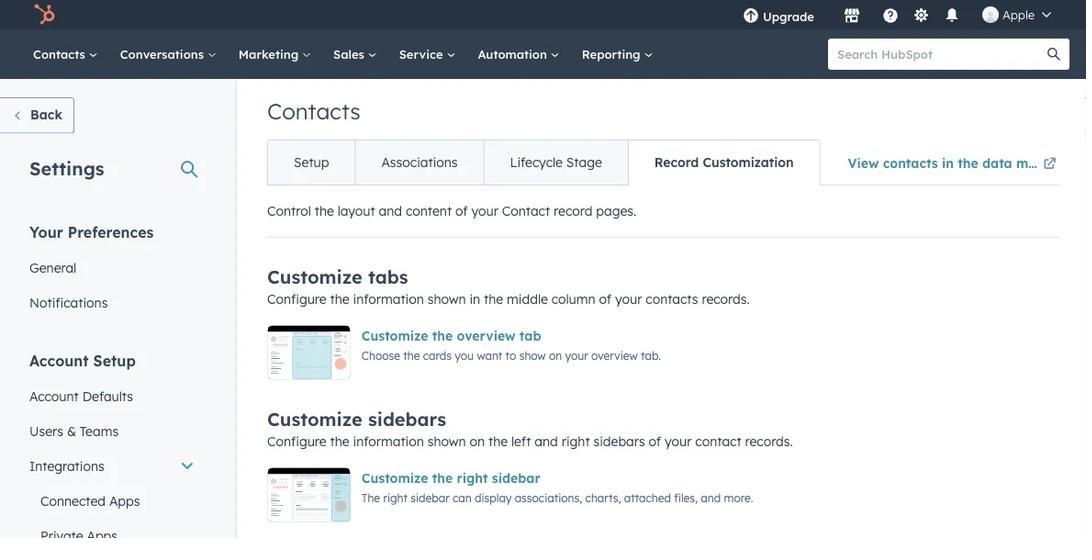 Task type: locate. For each thing, give the bounding box(es) containing it.
setup up control
[[294, 154, 329, 170]]

account up users
[[29, 388, 79, 404]]

1 vertical spatial on
[[470, 433, 485, 450]]

1 vertical spatial contacts
[[267, 97, 361, 125]]

setup up account defaults link
[[93, 351, 136, 370]]

upgrade
[[763, 9, 815, 24]]

record customization
[[655, 154, 794, 170]]

1 horizontal spatial and
[[535, 433, 558, 450]]

2 vertical spatial right
[[383, 491, 408, 505]]

0 vertical spatial configure
[[267, 291, 327, 307]]

and right files,
[[701, 491, 721, 505]]

1 horizontal spatial contacts
[[267, 97, 361, 125]]

of right column
[[599, 291, 612, 307]]

1 account from the top
[[29, 351, 89, 370]]

1 horizontal spatial right
[[457, 470, 488, 486]]

0 vertical spatial account
[[29, 351, 89, 370]]

notifications button
[[937, 0, 968, 29]]

attached
[[624, 491, 671, 505]]

right right the
[[383, 491, 408, 505]]

your left the contact
[[472, 203, 499, 219]]

1 vertical spatial and
[[535, 433, 558, 450]]

choose
[[362, 349, 400, 362]]

on inside customize the overview tab choose the cards you want to show on your overview tab.
[[549, 349, 562, 362]]

contacts down hubspot link
[[33, 46, 89, 62]]

and right layout
[[379, 203, 402, 219]]

0 vertical spatial on
[[549, 349, 562, 362]]

on
[[549, 349, 562, 362], [470, 433, 485, 450]]

2 account from the top
[[29, 388, 79, 404]]

notifications
[[29, 294, 108, 310]]

contacts
[[33, 46, 89, 62], [267, 97, 361, 125]]

of
[[456, 203, 468, 219], [599, 291, 612, 307], [649, 433, 661, 450]]

information for tabs
[[353, 291, 424, 307]]

shown up the customize the right sidebar button at the bottom
[[428, 433, 466, 450]]

left
[[512, 433, 531, 450]]

settings
[[29, 157, 104, 180]]

account
[[29, 351, 89, 370], [29, 388, 79, 404]]

information for sidebars
[[353, 433, 424, 450]]

information down tabs
[[353, 291, 424, 307]]

in left data
[[942, 155, 954, 171]]

tab.
[[641, 349, 661, 362]]

the
[[362, 491, 380, 505]]

hubspot image
[[33, 4, 55, 26]]

1 vertical spatial right
[[457, 470, 488, 486]]

menu
[[730, 0, 1064, 29]]

1 configure from the top
[[267, 291, 327, 307]]

automation
[[478, 46, 551, 62]]

0 horizontal spatial on
[[470, 433, 485, 450]]

customize for customize the right sidebar the right sidebar can display associations, charts, attached files, and more.
[[362, 470, 428, 486]]

integrations button
[[18, 449, 206, 484]]

the
[[958, 155, 979, 171], [315, 203, 334, 219], [330, 291, 350, 307], [484, 291, 503, 307], [432, 328, 453, 344], [403, 349, 420, 362], [330, 433, 350, 450], [489, 433, 508, 450], [432, 470, 453, 486]]

right up the customize the right sidebar the right sidebar can display associations, charts, attached files, and more.
[[562, 433, 590, 450]]

0 horizontal spatial in
[[470, 291, 480, 307]]

contacts up the setup link
[[267, 97, 361, 125]]

sidebar up display
[[492, 470, 540, 486]]

Search HubSpot search field
[[828, 39, 1053, 70]]

0 vertical spatial overview
[[457, 328, 516, 344]]

menu item
[[827, 0, 831, 29]]

conversations
[[120, 46, 207, 62]]

your left contact
[[665, 433, 692, 450]]

configure inside customize sidebars configure the information shown on the left and right sidebars of your contact records.
[[267, 433, 327, 450]]

customize sidebars configure the information shown on the left and right sidebars of your contact records.
[[267, 408, 793, 450]]

link opens in a new window image
[[1044, 153, 1057, 175], [1044, 158, 1057, 171]]

1 horizontal spatial on
[[549, 349, 562, 362]]

right up can
[[457, 470, 488, 486]]

setup
[[294, 154, 329, 170], [93, 351, 136, 370]]

0 vertical spatial contacts
[[33, 46, 89, 62]]

configure
[[267, 291, 327, 307], [267, 433, 327, 450]]

shown up customize the overview tab "button"
[[428, 291, 466, 307]]

cards
[[423, 349, 452, 362]]

preferences
[[68, 223, 154, 241]]

0 horizontal spatial and
[[379, 203, 402, 219]]

automation link
[[467, 29, 571, 79]]

0 horizontal spatial of
[[456, 203, 468, 219]]

customize inside customize tabs configure the information shown in the middle column of your contacts records.
[[267, 265, 363, 288]]

navigation
[[267, 140, 821, 186]]

files,
[[674, 491, 698, 505]]

1 horizontal spatial sidebar
[[492, 470, 540, 486]]

record
[[554, 203, 593, 219]]

customize tabs configure the information shown in the middle column of your contacts records.
[[267, 265, 750, 307]]

bob builder image
[[983, 6, 999, 23]]

0 vertical spatial and
[[379, 203, 402, 219]]

control the layout and content of your contact record pages.
[[267, 203, 637, 219]]

associations link
[[355, 141, 484, 185]]

setup link
[[268, 141, 355, 185]]

overview up "want"
[[457, 328, 516, 344]]

1 vertical spatial configure
[[267, 433, 327, 450]]

contacts right 'view'
[[883, 155, 938, 171]]

0 vertical spatial sidebar
[[492, 470, 540, 486]]

0 vertical spatial records.
[[702, 291, 750, 307]]

setup inside navigation
[[294, 154, 329, 170]]

sidebar down the customize the right sidebar button at the bottom
[[411, 491, 450, 505]]

customize the right sidebar the right sidebar can display associations, charts, attached files, and more.
[[362, 470, 753, 505]]

display
[[475, 491, 512, 505]]

hubspot link
[[22, 4, 69, 26]]

to
[[506, 349, 516, 362]]

layout
[[338, 203, 375, 219]]

0 vertical spatial in
[[942, 155, 954, 171]]

on left "left"
[[470, 433, 485, 450]]

your preferences element
[[18, 222, 206, 320]]

2 information from the top
[[353, 433, 424, 450]]

2 vertical spatial and
[[701, 491, 721, 505]]

customize
[[267, 265, 363, 288], [362, 328, 428, 344], [267, 408, 363, 431], [362, 470, 428, 486]]

1 vertical spatial setup
[[93, 351, 136, 370]]

of up attached
[[649, 433, 661, 450]]

account setup
[[29, 351, 136, 370]]

information inside customize sidebars configure the information shown on the left and right sidebars of your contact records.
[[353, 433, 424, 450]]

1 horizontal spatial in
[[942, 155, 954, 171]]

information inside customize tabs configure the information shown in the middle column of your contacts records.
[[353, 291, 424, 307]]

information up the
[[353, 433, 424, 450]]

customize inside customize the overview tab choose the cards you want to show on your overview tab.
[[362, 328, 428, 344]]

account defaults link
[[18, 379, 206, 414]]

charts,
[[586, 491, 621, 505]]

teams
[[80, 423, 119, 439]]

0 horizontal spatial sidebar
[[411, 491, 450, 505]]

settings link
[[910, 5, 933, 24]]

1 shown from the top
[[428, 291, 466, 307]]

sidebars down choose
[[368, 408, 446, 431]]

1 horizontal spatial setup
[[294, 154, 329, 170]]

1 vertical spatial contacts
[[646, 291, 698, 307]]

reporting link
[[571, 29, 664, 79]]

sidebar
[[492, 470, 540, 486], [411, 491, 450, 505]]

customize the right sidebar button
[[362, 467, 540, 489]]

customize the overview tab choose the cards you want to show on your overview tab.
[[362, 328, 661, 362]]

customize inside the customize the right sidebar the right sidebar can display associations, charts, attached files, and more.
[[362, 470, 428, 486]]

customize inside customize sidebars configure the information shown on the left and right sidebars of your contact records.
[[267, 408, 363, 431]]

integrations
[[29, 458, 104, 474]]

defaults
[[82, 388, 133, 404]]

2 horizontal spatial and
[[701, 491, 721, 505]]

sidebars
[[368, 408, 446, 431], [594, 433, 645, 450]]

your right the show
[[565, 349, 588, 362]]

information
[[353, 291, 424, 307], [353, 433, 424, 450]]

menu containing apple
[[730, 0, 1064, 29]]

2 horizontal spatial right
[[562, 433, 590, 450]]

upgrade image
[[743, 8, 759, 25]]

0 horizontal spatial right
[[383, 491, 408, 505]]

middle
[[507, 291, 548, 307]]

1 vertical spatial sidebars
[[594, 433, 645, 450]]

associations
[[382, 154, 458, 170]]

apple
[[1003, 7, 1035, 22]]

0 vertical spatial right
[[562, 433, 590, 450]]

0 horizontal spatial overview
[[457, 328, 516, 344]]

view contacts in the data model over
[[848, 155, 1086, 171]]

account up account defaults
[[29, 351, 89, 370]]

and right "left"
[[535, 433, 558, 450]]

0 horizontal spatial contacts
[[33, 46, 89, 62]]

0 horizontal spatial setup
[[93, 351, 136, 370]]

1 vertical spatial of
[[599, 291, 612, 307]]

1 information from the top
[[353, 291, 424, 307]]

service
[[399, 46, 447, 62]]

0 vertical spatial contacts
[[883, 155, 938, 171]]

1 horizontal spatial of
[[599, 291, 612, 307]]

connected apps link
[[18, 484, 206, 518]]

0 horizontal spatial sidebars
[[368, 408, 446, 431]]

on inside customize sidebars configure the information shown on the left and right sidebars of your contact records.
[[470, 433, 485, 450]]

overview
[[457, 328, 516, 344], [592, 349, 638, 362]]

model
[[1017, 155, 1057, 171]]

customize the overview tab button
[[362, 325, 541, 347]]

customize for customize the overview tab choose the cards you want to show on your overview tab.
[[362, 328, 428, 344]]

shown
[[428, 291, 466, 307], [428, 433, 466, 450]]

2 configure from the top
[[267, 433, 327, 450]]

records.
[[702, 291, 750, 307], [745, 433, 793, 450]]

records. inside customize sidebars configure the information shown on the left and right sidebars of your contact records.
[[745, 433, 793, 450]]

records. inside customize tabs configure the information shown in the middle column of your contacts records.
[[702, 291, 750, 307]]

over
[[1060, 155, 1086, 171]]

2 vertical spatial of
[[649, 433, 661, 450]]

overview left tab.
[[592, 349, 638, 362]]

1 vertical spatial records.
[[745, 433, 793, 450]]

2 shown from the top
[[428, 433, 466, 450]]

contacts up tab.
[[646, 291, 698, 307]]

back link
[[0, 97, 74, 134]]

and
[[379, 203, 402, 219], [535, 433, 558, 450], [701, 491, 721, 505]]

your
[[472, 203, 499, 219], [615, 291, 642, 307], [565, 349, 588, 362], [665, 433, 692, 450]]

shown inside customize tabs configure the information shown in the middle column of your contacts records.
[[428, 291, 466, 307]]

in
[[942, 155, 954, 171], [470, 291, 480, 307]]

1 horizontal spatial overview
[[592, 349, 638, 362]]

0 vertical spatial information
[[353, 291, 424, 307]]

in up customize the overview tab "button"
[[470, 291, 480, 307]]

2 link opens in a new window image from the top
[[1044, 158, 1057, 171]]

2 horizontal spatial of
[[649, 433, 661, 450]]

general link
[[18, 250, 206, 285]]

1 vertical spatial shown
[[428, 433, 466, 450]]

sidebars up charts,
[[594, 433, 645, 450]]

0 horizontal spatial contacts
[[646, 291, 698, 307]]

more.
[[724, 491, 753, 505]]

your right column
[[615, 291, 642, 307]]

configure inside customize tabs configure the information shown in the middle column of your contacts records.
[[267, 291, 327, 307]]

your preferences
[[29, 223, 154, 241]]

1 horizontal spatial contacts
[[883, 155, 938, 171]]

lifecycle stage
[[510, 154, 602, 170]]

of right content
[[456, 203, 468, 219]]

1 vertical spatial information
[[353, 433, 424, 450]]

0 vertical spatial shown
[[428, 291, 466, 307]]

1 vertical spatial account
[[29, 388, 79, 404]]

0 vertical spatial setup
[[294, 154, 329, 170]]

1 vertical spatial in
[[470, 291, 480, 307]]

users & teams link
[[18, 414, 206, 449]]

shown inside customize sidebars configure the information shown on the left and right sidebars of your contact records.
[[428, 433, 466, 450]]

on right the show
[[549, 349, 562, 362]]



Task type: vqa. For each thing, say whether or not it's contained in the screenshot.
next:
no



Task type: describe. For each thing, give the bounding box(es) containing it.
your inside customize the overview tab choose the cards you want to show on your overview tab.
[[565, 349, 588, 362]]

marketing link
[[228, 29, 322, 79]]

record customization link
[[628, 141, 820, 185]]

navigation containing setup
[[267, 140, 821, 186]]

account defaults
[[29, 388, 133, 404]]

show
[[519, 349, 546, 362]]

service link
[[388, 29, 467, 79]]

column
[[552, 291, 596, 307]]

conversations link
[[109, 29, 228, 79]]

marketplaces button
[[833, 0, 871, 29]]

settings image
[[913, 8, 930, 24]]

in inside customize tabs configure the information shown in the middle column of your contacts records.
[[470, 291, 480, 307]]

pages.
[[596, 203, 637, 219]]

customize for customize tabs configure the information shown in the middle column of your contacts records.
[[267, 265, 363, 288]]

content
[[406, 203, 452, 219]]

lifecycle
[[510, 154, 563, 170]]

contacts inside customize tabs configure the information shown in the middle column of your contacts records.
[[646, 291, 698, 307]]

view
[[848, 155, 879, 171]]

search image
[[1048, 48, 1061, 61]]

control
[[267, 203, 311, 219]]

tabs
[[368, 265, 408, 288]]

1 vertical spatial sidebar
[[411, 491, 450, 505]]

your
[[29, 223, 63, 241]]

account for account setup
[[29, 351, 89, 370]]

of inside customize sidebars configure the information shown on the left and right sidebars of your contact records.
[[649, 433, 661, 450]]

notifications image
[[944, 8, 961, 25]]

help button
[[875, 0, 906, 29]]

and inside customize sidebars configure the information shown on the left and right sidebars of your contact records.
[[535, 433, 558, 450]]

connected apps
[[40, 493, 140, 509]]

sales link
[[322, 29, 388, 79]]

1 link opens in a new window image from the top
[[1044, 153, 1057, 175]]

of inside customize tabs configure the information shown in the middle column of your contacts records.
[[599, 291, 612, 307]]

configure for customize tabs
[[267, 291, 327, 307]]

users
[[29, 423, 63, 439]]

account for account defaults
[[29, 388, 79, 404]]

apple button
[[972, 0, 1063, 29]]

the inside the customize the right sidebar the right sidebar can display associations, charts, attached files, and more.
[[432, 470, 453, 486]]

1 horizontal spatial sidebars
[[594, 433, 645, 450]]

customization
[[703, 154, 794, 170]]

search button
[[1039, 39, 1070, 70]]

notifications link
[[18, 285, 206, 320]]

your inside customize tabs configure the information shown in the middle column of your contacts records.
[[615, 291, 642, 307]]

&
[[67, 423, 76, 439]]

data
[[983, 155, 1013, 171]]

record
[[655, 154, 699, 170]]

users & teams
[[29, 423, 119, 439]]

customize for customize sidebars configure the information shown on the left and right sidebars of your contact records.
[[267, 408, 363, 431]]

view contacts in the data model over link
[[848, 143, 1086, 185]]

and inside the customize the right sidebar the right sidebar can display associations, charts, attached files, and more.
[[701, 491, 721, 505]]

can
[[453, 491, 472, 505]]

contact
[[696, 433, 742, 450]]

configure for customize sidebars
[[267, 433, 327, 450]]

lifecycle stage link
[[484, 141, 628, 185]]

back
[[30, 107, 62, 123]]

want
[[477, 349, 503, 362]]

your inside customize sidebars configure the information shown on the left and right sidebars of your contact records.
[[665, 433, 692, 450]]

marketplaces image
[[844, 8, 860, 25]]

1 vertical spatial overview
[[592, 349, 638, 362]]

reporting
[[582, 46, 644, 62]]

0 vertical spatial sidebars
[[368, 408, 446, 431]]

contact
[[502, 203, 550, 219]]

help image
[[883, 8, 899, 25]]

general
[[29, 259, 76, 276]]

shown for customize sidebars
[[428, 433, 466, 450]]

sales
[[333, 46, 368, 62]]

account setup element
[[18, 350, 206, 538]]

apps
[[109, 493, 140, 509]]

contacts link
[[22, 29, 109, 79]]

connected
[[40, 493, 106, 509]]

0 vertical spatial of
[[456, 203, 468, 219]]

right inside customize sidebars configure the information shown on the left and right sidebars of your contact records.
[[562, 433, 590, 450]]

setup inside "element"
[[93, 351, 136, 370]]

shown for customize tabs
[[428, 291, 466, 307]]

associations,
[[515, 491, 582, 505]]

stage
[[566, 154, 602, 170]]

tab
[[520, 328, 541, 344]]

you
[[455, 349, 474, 362]]

marketing
[[239, 46, 302, 62]]



